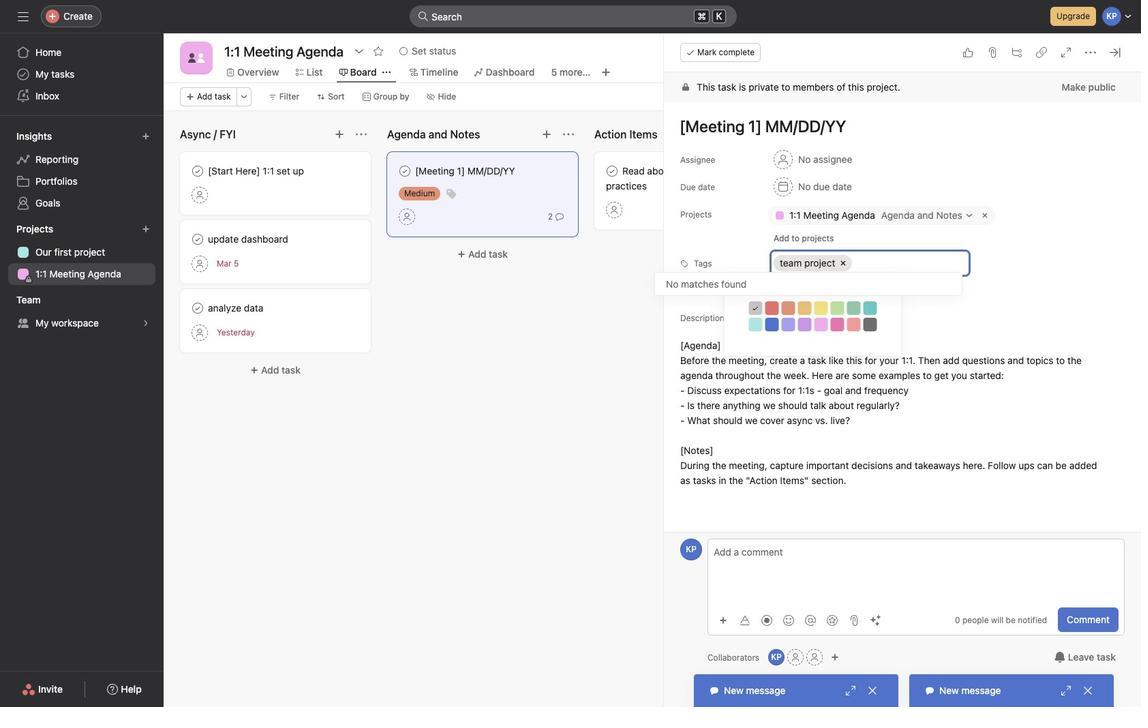 Task type: locate. For each thing, give the bounding box(es) containing it.
be right can on the bottom right
[[1056, 460, 1067, 471]]

1 vertical spatial no
[[799, 181, 811, 192]]

1:1s inside read about 1:1s and best practices
[[675, 165, 692, 177]]

more section actions image
[[563, 129, 574, 140]]

for down week.
[[784, 385, 796, 396]]

due date
[[681, 182, 716, 192]]

1:1s down week.
[[799, 385, 815, 396]]

yesterday button
[[217, 327, 255, 338]]

meeting down our first project
[[49, 268, 85, 280]]

set
[[277, 165, 290, 177]]

0 vertical spatial we
[[764, 400, 776, 411]]

mark complete image for async
[[190, 163, 206, 179]]

meeting, up "action
[[729, 460, 768, 471]]

started:
[[970, 370, 1005, 381]]

mark complete checkbox left [start
[[190, 163, 206, 179]]

1 vertical spatial for
[[784, 385, 796, 396]]

0 horizontal spatial add task
[[197, 91, 231, 102]]

team project cell
[[774, 255, 853, 271]]

mark complete image
[[190, 163, 206, 179], [397, 163, 413, 179], [190, 231, 206, 248]]

1:1s inside [agenda] before the meeting, create a task like this for your 1:1. then add questions and topics to the agenda throughout the week. here are some examples to get you started: - discuss expectations for 1:1s - goal and frequency - is there anything we should talk about regularly? - what should we cover async vs. live?
[[799, 385, 815, 396]]

meeting, inside [notes] during the meeting, capture important decisions and takeaways here. follow ups can be added as tasks in the "action items" section.
[[729, 460, 768, 471]]

2 horizontal spatial add task
[[469, 248, 508, 260]]

1 horizontal spatial kp
[[772, 652, 782, 662]]

1 vertical spatial my
[[35, 317, 49, 329]]

toolbar
[[714, 610, 889, 630]]

project
[[74, 246, 105, 258], [805, 257, 836, 269]]

assignee
[[681, 155, 716, 165]]

1 horizontal spatial 1:1s
[[799, 385, 815, 396]]

0 horizontal spatial meeting
[[49, 268, 85, 280]]

0 vertical spatial should
[[779, 400, 808, 411]]

mark complete checkbox up medium
[[397, 163, 413, 179]]

group by
[[374, 91, 410, 102]]

[meeting 1] mm/dd/yy dialog
[[664, 33, 1142, 707]]

2 close image from the left
[[1083, 685, 1094, 696]]

1 vertical spatial kp button
[[769, 649, 785, 666]]

kp for right kp button
[[772, 652, 782, 662]]

attach a file or paste an image image
[[849, 615, 860, 626]]

1:1 meeting agenda
[[790, 209, 876, 221], [35, 268, 121, 280]]

this task is private to members of this project.
[[697, 81, 901, 93]]

about inside [agenda] before the meeting, create a task like this for your 1:1. then add questions and topics to the agenda throughout the week. here are some examples to get you started: - discuss expectations for 1:1s - goal and frequency - is there anything we should talk about regularly? - what should we cover async vs. live?
[[829, 400, 855, 411]]

2 new message from the left
[[940, 685, 1002, 696]]

mark complete image left update
[[190, 231, 206, 248]]

no left 'assignee'
[[799, 153, 811, 165]]

there
[[698, 400, 721, 411]]

add task button
[[180, 87, 237, 106], [387, 242, 578, 267], [180, 358, 371, 383]]

1 vertical spatial projects
[[16, 223, 53, 235]]

1:1 up add to projects
[[790, 209, 801, 221]]

0 horizontal spatial 5
[[234, 259, 239, 269]]

agenda left notes
[[882, 209, 915, 221]]

about right read
[[648, 165, 673, 177]]

my inside the global element
[[35, 68, 49, 80]]

0 likes. click to like this task image
[[963, 47, 974, 58]]

my up inbox
[[35, 68, 49, 80]]

1 horizontal spatial add task
[[261, 364, 301, 376]]

throughout
[[716, 370, 765, 381]]

the up in
[[713, 460, 727, 471]]

0 vertical spatial this
[[849, 81, 865, 93]]

no left due
[[799, 181, 811, 192]]

attachments: add a file to this task, [meeting 1] mm/dd/yy image
[[988, 47, 999, 58]]

mark complete checkbox up practices
[[604, 163, 621, 179]]

no assignee
[[799, 153, 853, 165]]

is
[[739, 81, 747, 93]]

1 vertical spatial be
[[1006, 615, 1016, 625]]

0 vertical spatial meeting
[[804, 209, 840, 221]]

1 horizontal spatial 1:1 meeting agenda
[[790, 209, 876, 221]]

and left notes
[[918, 209, 934, 221]]

project down 'projects'
[[805, 257, 836, 269]]

0 vertical spatial add task button
[[180, 87, 237, 106]]

we down anything
[[746, 415, 758, 426]]

toolbar inside [meeting 1] mm/dd/yy dialog
[[714, 610, 889, 630]]

close image right expand new message image
[[868, 685, 879, 696]]

home
[[35, 46, 62, 58]]

the down [agenda]
[[712, 355, 726, 366]]

meeting,
[[729, 355, 768, 366], [729, 460, 768, 471]]

dashboard link
[[475, 65, 535, 80]]

for up some
[[865, 355, 878, 366]]

tasks down during
[[693, 475, 717, 486]]

0 vertical spatial no
[[799, 153, 811, 165]]

0 horizontal spatial 1:1s
[[675, 165, 692, 177]]

1 horizontal spatial 1:1
[[263, 165, 274, 177]]

our first project link
[[8, 241, 156, 263]]

during
[[681, 460, 710, 471]]

projects inside [meeting 1] mm/dd/yy dialog
[[681, 209, 712, 220]]

Mark complete checkbox
[[190, 163, 206, 179], [397, 163, 413, 179], [604, 163, 621, 179], [190, 231, 206, 248], [190, 300, 206, 316]]

agenda inside the projects element
[[88, 268, 121, 280]]

is
[[688, 400, 695, 411]]

mark complete image left "analyze"
[[190, 300, 206, 316]]

1 horizontal spatial 5
[[551, 66, 557, 78]]

discuss
[[688, 385, 722, 396]]

important
[[807, 460, 849, 471]]

my down team "popup button"
[[35, 317, 49, 329]]

1:1 meeting agenda inside the projects element
[[35, 268, 121, 280]]

here
[[812, 370, 834, 381]]

1 horizontal spatial projects
[[681, 209, 712, 220]]

this right of
[[849, 81, 865, 93]]

capture
[[770, 460, 804, 471]]

portfolios link
[[8, 171, 156, 192]]

and
[[694, 165, 711, 177], [918, 209, 934, 221], [1008, 355, 1025, 366], [846, 385, 862, 396], [896, 460, 913, 471]]

5 right mar
[[234, 259, 239, 269]]

1 my from the top
[[35, 68, 49, 80]]

0 horizontal spatial projects
[[16, 223, 53, 235]]

0 vertical spatial 5
[[551, 66, 557, 78]]

get
[[935, 370, 949, 381]]

this
[[849, 81, 865, 93], [847, 355, 863, 366]]

to right private on the right of page
[[782, 81, 791, 93]]

to left 'projects'
[[792, 233, 800, 243]]

show options image
[[354, 46, 365, 57]]

copy task link image
[[1037, 47, 1048, 58]]

close image for expand new message icon
[[1083, 685, 1094, 696]]

insights
[[16, 130, 52, 142]]

1 vertical spatial this
[[847, 355, 863, 366]]

my workspace
[[35, 317, 99, 329]]

[start
[[208, 165, 233, 177]]

⌘
[[698, 10, 707, 22]]

make public button
[[1054, 75, 1125, 100]]

mark complete image
[[604, 163, 621, 179], [190, 300, 206, 316]]

and left topics
[[1008, 355, 1025, 366]]

should down anything
[[713, 415, 743, 426]]

1 horizontal spatial be
[[1056, 460, 1067, 471]]

mark complete checkbox left update
[[190, 231, 206, 248]]

projects up the our
[[16, 223, 53, 235]]

0 horizontal spatial about
[[648, 165, 673, 177]]

0 horizontal spatial we
[[746, 415, 758, 426]]

1 close image from the left
[[868, 685, 879, 696]]

1 vertical spatial kp
[[772, 652, 782, 662]]

to
[[782, 81, 791, 93], [792, 233, 800, 243], [1057, 355, 1066, 366], [923, 370, 932, 381]]

my tasks
[[35, 68, 75, 80]]

meeting, up throughout
[[729, 355, 768, 366]]

assignee
[[814, 153, 853, 165]]

examples
[[879, 370, 921, 381]]

main content
[[664, 72, 1142, 707]]

1 no from the top
[[799, 153, 811, 165]]

0 horizontal spatial close image
[[868, 685, 879, 696]]

team
[[16, 294, 41, 306]]

1:1s up due
[[675, 165, 692, 177]]

1 vertical spatial 1:1s
[[799, 385, 815, 396]]

global element
[[0, 33, 164, 115]]

0 horizontal spatial project
[[74, 246, 105, 258]]

0 horizontal spatial mark complete image
[[190, 300, 206, 316]]

0 horizontal spatial 1:1
[[35, 268, 47, 280]]

0 vertical spatial about
[[648, 165, 673, 177]]

task inside 'button'
[[1097, 651, 1117, 663]]

- left goal
[[817, 385, 822, 396]]

about up "live?"
[[829, 400, 855, 411]]

we up cover
[[764, 400, 776, 411]]

help
[[121, 683, 142, 695]]

1 horizontal spatial new message
[[940, 685, 1002, 696]]

1 vertical spatial meeting,
[[729, 460, 768, 471]]

project up the 1:1 meeting agenda link
[[74, 246, 105, 258]]

leave
[[1069, 651, 1095, 663]]

1:1 inside the projects element
[[35, 268, 47, 280]]

0 horizontal spatial kp
[[686, 544, 697, 555]]

1:1 down the our
[[35, 268, 47, 280]]

to right topics
[[1057, 355, 1066, 366]]

projects inside dropdown button
[[16, 223, 53, 235]]

1 horizontal spatial meeting
[[804, 209, 840, 221]]

1 horizontal spatial close image
[[1083, 685, 1094, 696]]

1 new message from the left
[[724, 685, 786, 696]]

talk
[[811, 400, 827, 411]]

1 vertical spatial we
[[746, 415, 758, 426]]

1 horizontal spatial about
[[829, 400, 855, 411]]

close image
[[868, 685, 879, 696], [1083, 685, 1094, 696]]

0 horizontal spatial new message
[[724, 685, 786, 696]]

and up due date at the top right
[[694, 165, 711, 177]]

add
[[197, 91, 212, 102], [774, 233, 790, 243], [469, 248, 487, 260], [261, 364, 279, 376]]

1 horizontal spatial date
[[833, 181, 853, 192]]

1:1 left the "set"
[[263, 165, 274, 177]]

0 vertical spatial be
[[1056, 460, 1067, 471]]

1 vertical spatial meeting
[[49, 268, 85, 280]]

1 horizontal spatial should
[[779, 400, 808, 411]]

section.
[[812, 475, 847, 486]]

close details image
[[1110, 47, 1121, 58]]

1:1 meeting agenda down 'our first project' link
[[35, 268, 121, 280]]

0
[[956, 615, 961, 625]]

prominent image
[[418, 11, 429, 22]]

your
[[880, 355, 900, 366]]

collaborators
[[708, 652, 760, 663]]

0 horizontal spatial tasks
[[51, 68, 75, 80]]

and inside popup button
[[918, 209, 934, 221]]

tasks down home
[[51, 68, 75, 80]]

2 my from the top
[[35, 317, 49, 329]]

date
[[833, 181, 853, 192], [698, 182, 716, 192]]

to inside button
[[792, 233, 800, 243]]

"action
[[746, 475, 778, 486]]

1 vertical spatial tasks
[[693, 475, 717, 486]]

0 vertical spatial my
[[35, 68, 49, 80]]

meeting inside the projects element
[[49, 268, 85, 280]]

1:1 meeting agenda up 'projects'
[[790, 209, 876, 221]]

added
[[1070, 460, 1098, 471]]

0 vertical spatial 1:1
[[263, 165, 274, 177]]

1:1 meeting agenda inside main content
[[790, 209, 876, 221]]

people image
[[188, 50, 205, 66]]

1 vertical spatial mark complete image
[[190, 300, 206, 316]]

emoji image
[[784, 615, 795, 626]]

we
[[764, 400, 776, 411], [746, 415, 758, 426]]

2 vertical spatial 1:1
[[35, 268, 47, 280]]

goals link
[[8, 192, 156, 214]]

can
[[1038, 460, 1054, 471]]

None field
[[410, 5, 737, 27]]

None text field
[[221, 39, 347, 63], [858, 255, 963, 271], [221, 39, 347, 63], [858, 255, 963, 271]]

hide button
[[421, 87, 463, 106]]

be inside [notes] during the meeting, capture important decisions and takeaways here. follow ups can be added as tasks in the "action items" section.
[[1056, 460, 1067, 471]]

agenda
[[387, 128, 426, 141], [842, 209, 876, 221], [882, 209, 915, 221], [88, 268, 121, 280]]

1 horizontal spatial mark complete image
[[604, 163, 621, 179]]

mark complete image up medium
[[397, 163, 413, 179]]

async
[[180, 128, 211, 141]]

0 horizontal spatial 1:1 meeting agenda
[[35, 268, 121, 280]]

people
[[963, 615, 989, 625]]

agenda down 'our first project' link
[[88, 268, 121, 280]]

0 vertical spatial kp
[[686, 544, 697, 555]]

0 vertical spatial projects
[[681, 209, 712, 220]]

add inside button
[[774, 233, 790, 243]]

mark complete checkbox for read about 1:1s and best practices
[[604, 163, 621, 179]]

my for my tasks
[[35, 68, 49, 80]]

expand new message image
[[846, 685, 857, 696]]

no inside no due date dropdown button
[[799, 181, 811, 192]]

this up some
[[847, 355, 863, 366]]

goal
[[824, 385, 843, 396]]

1 vertical spatial about
[[829, 400, 855, 411]]

decisions
[[852, 460, 894, 471]]

0 horizontal spatial should
[[713, 415, 743, 426]]

Task Name text field
[[671, 110, 1125, 142]]

1 horizontal spatial tasks
[[693, 475, 717, 486]]

1 vertical spatial 1:1
[[790, 209, 801, 221]]

my for my workspace
[[35, 317, 49, 329]]

agenda down by
[[387, 128, 426, 141]]

2 horizontal spatial 1:1
[[790, 209, 801, 221]]

should up async
[[779, 400, 808, 411]]

update dashboard
[[208, 233, 288, 245]]

meeting up 'projects'
[[804, 209, 840, 221]]

0 vertical spatial 1:1s
[[675, 165, 692, 177]]

close image right expand new message icon
[[1083, 685, 1094, 696]]

2 button
[[545, 210, 567, 224]]

0 horizontal spatial kp button
[[681, 539, 703, 561]]

inbox
[[35, 90, 59, 102]]

0 vertical spatial for
[[865, 355, 878, 366]]

0 vertical spatial tasks
[[51, 68, 75, 80]]

and down some
[[846, 385, 862, 396]]

overview
[[237, 66, 279, 78]]

and inside [notes] during the meeting, capture important decisions and takeaways here. follow ups can be added as tasks in the "action items" section.
[[896, 460, 913, 471]]

mark complete checkbox left "analyze"
[[190, 300, 206, 316]]

be right the will on the right of page
[[1006, 615, 1016, 625]]

ai assist options (upgrade) image
[[871, 615, 882, 626]]

new message
[[724, 685, 786, 696], [940, 685, 1002, 696]]

async / fyi
[[180, 128, 236, 141]]

1 horizontal spatial project
[[805, 257, 836, 269]]

2 no from the top
[[799, 181, 811, 192]]

my inside "link"
[[35, 317, 49, 329]]

mark complete image left [start
[[190, 163, 206, 179]]

1 vertical spatial 1:1 meeting agenda
[[35, 268, 121, 280]]

cover
[[761, 415, 785, 426]]

list
[[307, 66, 323, 78]]

meeting, inside [agenda] before the meeting, create a task like this for your 1:1. then add questions and topics to the agenda throughout the week. here are some examples to get you started: - discuss expectations for 1:1s - goal and frequency - is there anything we should talk about regularly? - what should we cover async vs. live?
[[729, 355, 768, 366]]

the right in
[[729, 475, 744, 486]]

kp button
[[681, 539, 703, 561], [769, 649, 785, 666]]

projects down due date at the top right
[[681, 209, 712, 220]]

add task image
[[542, 129, 552, 140]]

team
[[780, 257, 802, 269]]

and inside read about 1:1s and best practices
[[694, 165, 711, 177]]

notes
[[937, 209, 963, 221]]

new insights image
[[142, 132, 150, 141]]

0 vertical spatial meeting,
[[729, 355, 768, 366]]

no inside no assignee dropdown button
[[799, 153, 811, 165]]

1:1s
[[675, 165, 692, 177], [799, 385, 815, 396]]

dashboard
[[241, 233, 288, 245]]

tab actions image
[[382, 68, 391, 76]]

and right decisions
[[896, 460, 913, 471]]

questions
[[963, 355, 1006, 366]]

mark complete image up practices
[[604, 163, 621, 179]]

timeline
[[421, 66, 459, 78]]

0 horizontal spatial be
[[1006, 615, 1016, 625]]

upgrade
[[1057, 11, 1091, 21]]

5 left more…
[[551, 66, 557, 78]]

yesterday
[[217, 327, 255, 338]]

topics
[[1027, 355, 1054, 366]]

more actions image
[[240, 93, 248, 101]]

record a video image
[[762, 615, 773, 626]]

formatting image
[[740, 615, 751, 626]]

0 vertical spatial 1:1 meeting agenda
[[790, 209, 876, 221]]

new project or portfolio image
[[142, 225, 150, 233]]

vs.
[[816, 415, 828, 426]]

add to starred image
[[373, 46, 384, 57]]

follow
[[988, 460, 1017, 471]]

0 vertical spatial mark complete image
[[604, 163, 621, 179]]



Task type: describe. For each thing, give the bounding box(es) containing it.
dashboard
[[486, 66, 535, 78]]

add to projects button
[[768, 229, 841, 248]]

due
[[814, 181, 830, 192]]

frequency
[[865, 385, 909, 396]]

1 horizontal spatial for
[[865, 355, 878, 366]]

upgrade button
[[1051, 7, 1097, 26]]

mar
[[217, 259, 232, 269]]

date inside dropdown button
[[833, 181, 853, 192]]

mark complete
[[698, 47, 755, 57]]

agenda and notes
[[387, 128, 480, 141]]

mar 5
[[217, 259, 239, 269]]

agenda and notes
[[882, 209, 963, 221]]

more section actions image
[[356, 129, 367, 140]]

1:1.
[[902, 355, 916, 366]]

new message for expand new message image
[[724, 685, 786, 696]]

comment
[[1068, 614, 1110, 625]]

5 inside dropdown button
[[551, 66, 557, 78]]

practices
[[606, 180, 647, 192]]

help button
[[98, 677, 151, 702]]

analyze
[[208, 302, 241, 314]]

teams element
[[0, 288, 164, 337]]

board
[[350, 66, 377, 78]]

priority
[[694, 286, 722, 296]]

of
[[837, 81, 846, 93]]

[meeting
[[415, 165, 455, 177]]

2 vertical spatial add task button
[[180, 358, 371, 383]]

projects element
[[0, 217, 164, 288]]

meeting inside dialog
[[804, 209, 840, 221]]

remove image
[[980, 210, 991, 221]]

kp for kp button to the top
[[686, 544, 697, 555]]

add or remove collaborators image
[[832, 653, 840, 662]]

meeting, for capture
[[729, 460, 768, 471]]

projects button
[[14, 220, 66, 239]]

- left the what
[[681, 415, 685, 426]]

- left is
[[681, 400, 685, 411]]

create
[[63, 10, 93, 22]]

description document
[[666, 338, 1125, 488]]

mar 5 button
[[217, 259, 239, 269]]

our first project
[[35, 246, 105, 258]]

0 vertical spatial add task
[[197, 91, 231, 102]]

are
[[836, 370, 850, 381]]

k
[[717, 11, 722, 22]]

async
[[788, 415, 813, 426]]

main content containing this task is private to members of this project.
[[664, 72, 1142, 707]]

meeting, for create
[[729, 355, 768, 366]]

- down agenda
[[681, 385, 685, 396]]

will
[[992, 615, 1004, 625]]

regularly?
[[857, 400, 900, 411]]

[agenda] before the meeting, create a task like this for your 1:1. then add questions and topics to the agenda throughout the week. here are some examples to get you started: - discuss expectations for 1:1s - goal and frequency - is there anything we should talk about regularly? - what should we cover async vs. live?
[[681, 340, 1085, 426]]

[notes]
[[681, 445, 714, 456]]

board link
[[339, 65, 377, 80]]

tags
[[694, 259, 712, 269]]

add to projects
[[774, 233, 835, 243]]

project inside team project cell
[[805, 257, 836, 269]]

week.
[[784, 370, 810, 381]]

mark complete checkbox for update dashboard
[[190, 231, 206, 248]]

1 horizontal spatial we
[[764, 400, 776, 411]]

expand new message image
[[1061, 685, 1072, 696]]

0 horizontal spatial for
[[784, 385, 796, 396]]

mark complete image for agenda
[[397, 163, 413, 179]]

1 vertical spatial add task
[[469, 248, 508, 260]]

1:1 inside [meeting 1] mm/dd/yy dialog
[[790, 209, 801, 221]]

sort
[[328, 91, 345, 102]]

reporting
[[35, 153, 79, 165]]

1 vertical spatial add task button
[[387, 242, 578, 267]]

you
[[952, 370, 968, 381]]

then
[[919, 355, 941, 366]]

[meeting 1] mm/dd/yy
[[415, 165, 515, 177]]

more actions for this task image
[[1086, 47, 1097, 58]]

Search tasks, projects, and more text field
[[410, 5, 737, 27]]

mark complete checkbox for [start here] 1:1 set up
[[190, 163, 206, 179]]

analyze data
[[208, 302, 264, 314]]

at mention image
[[806, 615, 816, 626]]

tasks inside the global element
[[51, 68, 75, 80]]

live?
[[831, 415, 851, 426]]

my workspace link
[[8, 312, 156, 334]]

the right topics
[[1068, 355, 1082, 366]]

mark complete checkbox for [meeting 1] mm/dd/yy
[[397, 163, 413, 179]]

to left get
[[923, 370, 932, 381]]

the down 'create'
[[767, 370, 782, 381]]

medium
[[404, 188, 435, 198]]

add task image
[[334, 129, 345, 140]]

and notes
[[429, 128, 480, 141]]

insights element
[[0, 124, 164, 217]]

make public
[[1062, 81, 1117, 93]]

comment button
[[1059, 608, 1119, 632]]

mark complete image for read about 1:1s and best practices
[[604, 163, 621, 179]]

as
[[681, 475, 691, 486]]

create button
[[41, 5, 102, 27]]

agenda inside popup button
[[882, 209, 915, 221]]

mark complete image for analyze data
[[190, 300, 206, 316]]

description
[[681, 313, 725, 323]]

close image for expand new message image
[[868, 685, 879, 696]]

home link
[[8, 42, 156, 63]]

read about 1:1s and best practices
[[606, 165, 733, 192]]

new message for expand new message icon
[[940, 685, 1002, 696]]

add subtask image
[[1012, 47, 1023, 58]]

here.
[[963, 460, 986, 471]]

insert an object image
[[720, 616, 728, 624]]

task for the top add task "button"
[[215, 91, 231, 102]]

task for add task "button" to the middle
[[489, 248, 508, 260]]

1 vertical spatial 5
[[234, 259, 239, 269]]

mark complete checkbox for analyze data
[[190, 300, 206, 316]]

appreciations image
[[827, 615, 838, 626]]

set
[[412, 45, 427, 57]]

full screen image
[[1061, 47, 1072, 58]]

this inside [agenda] before the meeting, create a task like this for your 1:1. then add questions and topics to the agenda throughout the week. here are some examples to get you started: - discuss expectations for 1:1s - goal and frequency - is there anything we should talk about regularly? - what should we cover async vs. live?
[[847, 355, 863, 366]]

team project row
[[772, 252, 970, 275]]

group
[[374, 91, 398, 102]]

task for the bottom add task "button"
[[282, 364, 301, 376]]

by
[[400, 91, 410, 102]]

task inside [agenda] before the meeting, create a task like this for your 1:1. then add questions and topics to the agenda throughout the week. here are some examples to get you started: - discuss expectations for 1:1s - goal and frequency - is there anything we should talk about regularly? - what should we cover async vs. live?
[[808, 355, 827, 366]]

agenda and notes button
[[878, 208, 977, 223]]

no for no assignee
[[799, 153, 811, 165]]

set status button
[[394, 42, 463, 61]]

public
[[1089, 81, 1117, 93]]

0 horizontal spatial date
[[698, 182, 716, 192]]

about inside read about 1:1s and best practices
[[648, 165, 673, 177]]

anything
[[723, 400, 761, 411]]

tasks inside [notes] during the meeting, capture important decisions and takeaways here. follow ups can be added as tasks in the "action items" section.
[[693, 475, 717, 486]]

1 vertical spatial should
[[713, 415, 743, 426]]

make
[[1062, 81, 1087, 93]]

update
[[208, 233, 239, 245]]

1 horizontal spatial kp button
[[769, 649, 785, 666]]

hide sidebar image
[[18, 11, 29, 22]]

here]
[[236, 165, 260, 177]]

task for leave task 'button'
[[1097, 651, 1117, 663]]

see details, my workspace image
[[142, 319, 150, 327]]

up
[[293, 165, 304, 177]]

2 vertical spatial add task
[[261, 364, 301, 376]]

data
[[244, 302, 264, 314]]

ups
[[1019, 460, 1035, 471]]

expectations
[[725, 385, 781, 396]]

sort button
[[311, 87, 351, 106]]

1]
[[457, 165, 465, 177]]

leave task button
[[1046, 645, 1125, 670]]

[start here] 1:1 set up
[[208, 165, 304, 177]]

agenda down the no due date
[[842, 209, 876, 221]]

add
[[943, 355, 960, 366]]

reporting link
[[8, 149, 156, 171]]

project inside 'our first project' link
[[74, 246, 105, 258]]

0 vertical spatial kp button
[[681, 539, 703, 561]]

mm/dd/yy
[[468, 165, 515, 177]]

no for no due date
[[799, 181, 811, 192]]

portfolios
[[35, 175, 78, 187]]

inbox link
[[8, 85, 156, 107]]

agenda
[[681, 370, 713, 381]]

members
[[793, 81, 835, 93]]

[notes] during the meeting, capture important decisions and takeaways here. follow ups can be added as tasks in the "action items" section.
[[681, 445, 1100, 486]]

add tab image
[[601, 67, 611, 78]]

mark
[[698, 47, 717, 57]]



Task type: vqa. For each thing, say whether or not it's contained in the screenshot.
Manage project members "icon"
no



